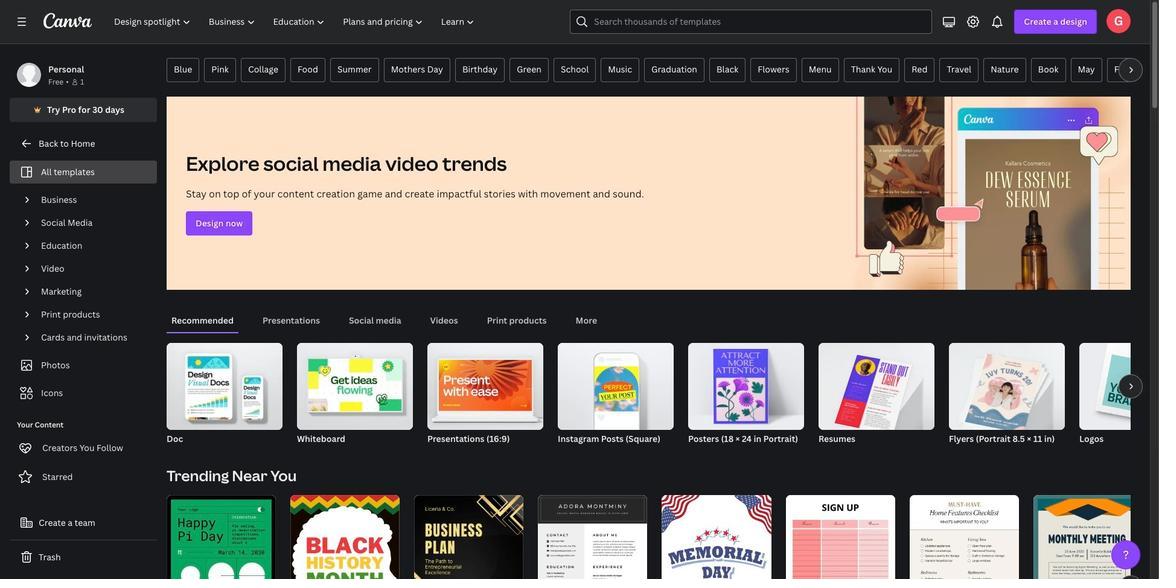 Task type: locate. For each thing, give the bounding box(es) containing it.
genericname382024 image
[[1107, 9, 1131, 33]]

memorial day (flyer) image
[[662, 495, 772, 579]]

pi day flyer image
[[167, 495, 276, 579]]

pink sign up sheet image
[[786, 495, 896, 579]]

poster (18 × 24 in portrait) image
[[689, 343, 805, 430], [714, 349, 768, 424]]

whiteboard image
[[297, 343, 413, 430], [308, 359, 402, 412]]

flyer (portrait 8.5 × 11 in) image
[[949, 343, 1065, 430], [965, 354, 1043, 434]]

explore social media video trends image
[[841, 97, 1131, 290]]

instagram post (square) image
[[558, 343, 674, 430], [595, 367, 639, 412]]

resume image
[[819, 343, 935, 430], [835, 355, 913, 435]]

doc image
[[167, 343, 283, 430], [167, 343, 283, 430]]

black and gold modern business plan a4 document image
[[414, 495, 524, 579]]

None search field
[[570, 10, 933, 34]]

presentation (16:9) image
[[428, 343, 544, 430], [439, 360, 532, 411]]



Task type: describe. For each thing, give the bounding box(es) containing it.
top level navigation element
[[106, 10, 485, 34]]

grey and black simple real estate home features checklist a4 document image
[[910, 495, 1019, 579]]

logo image
[[1080, 343, 1160, 430]]

tosca modern monthly meeting flyer image
[[1034, 495, 1143, 579]]

genericname382024 image
[[1107, 9, 1131, 33]]

Search search field
[[595, 10, 925, 33]]

grey black bold minimalist social media manager resume image
[[538, 495, 648, 579]]

brown red yellow and green black history month poster image
[[291, 495, 400, 579]]



Task type: vqa. For each thing, say whether or not it's contained in the screenshot.
Studio
no



